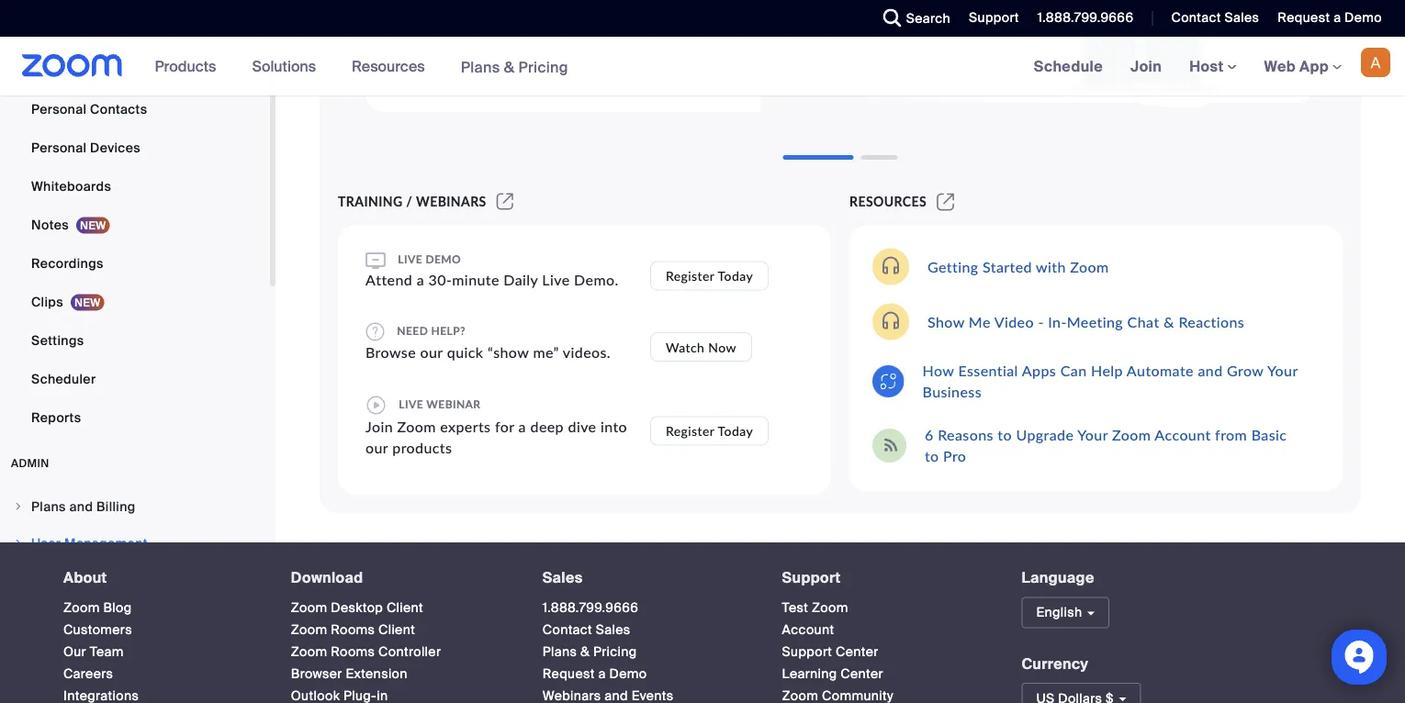 Task type: locate. For each thing, give the bounding box(es) containing it.
2 rooms from the top
[[331, 644, 375, 661]]

1 horizontal spatial pricing
[[593, 644, 637, 661]]

1.888.799.9666 inside 1.888.799.9666 contact sales plans & pricing request a demo
[[543, 600, 639, 617]]

2 register today from the top
[[666, 423, 753, 439]]

contact down "1.888.799.9666" link on the left bottom
[[543, 622, 592, 639]]

and
[[1198, 362, 1223, 380], [69, 498, 93, 515]]

register today button down the watch now
[[650, 417, 769, 446]]

join for join zoom experts for a deep dive into our products
[[366, 417, 393, 435]]

clips link
[[0, 284, 270, 321]]

1 vertical spatial and
[[69, 498, 93, 515]]

2 vertical spatial to
[[925, 447, 939, 465]]

support right search
[[969, 9, 1019, 26]]

account inside test zoom account support center learning center
[[782, 622, 834, 639]]

0 vertical spatial your
[[1267, 362, 1298, 380]]

0 vertical spatial register
[[666, 268, 715, 284]]

0 horizontal spatial account
[[782, 622, 834, 639]]

2 register from the top
[[666, 423, 715, 439]]

0 horizontal spatial pricing
[[518, 57, 568, 76]]

1 personal from the top
[[31, 101, 87, 118]]

download
[[291, 569, 363, 588]]

1 horizontal spatial 1.888.799.9666
[[1038, 9, 1134, 26]]

plans and billing menu item
[[0, 490, 270, 524]]

to right reasons
[[998, 426, 1012, 444]]

personal for personal devices
[[31, 139, 87, 156]]

english button
[[1022, 598, 1110, 629]]

join inside join zoom experts for a deep dive into our products
[[366, 417, 393, 435]]

center down 'support center' link
[[841, 666, 883, 683]]

0 horizontal spatial sales
[[543, 569, 583, 588]]

contact up host
[[1171, 9, 1221, 26]]

0 vertical spatial register today
[[666, 268, 753, 284]]

devices
[[90, 139, 141, 156]]

personal contacts link
[[0, 91, 270, 128]]

today up now
[[718, 268, 753, 284]]

account inside 6 reasons to upgrade your zoom account from basic to pro
[[1155, 426, 1211, 444]]

plans down invite
[[461, 57, 500, 76]]

0 horizontal spatial our
[[366, 439, 388, 456]]

pro
[[943, 447, 966, 465]]

0 vertical spatial to
[[556, 14, 574, 36]]

account
[[1155, 426, 1211, 444], [782, 622, 834, 639]]

personal devices link
[[0, 129, 270, 166]]

pricing inside product information navigation
[[518, 57, 568, 76]]

& down "1.888.799.9666" link on the left bottom
[[580, 644, 590, 661]]

support up the test zoom link
[[782, 569, 841, 588]]

1 vertical spatial our
[[366, 439, 388, 456]]

1 vertical spatial demo
[[609, 666, 647, 683]]

join left host
[[1131, 56, 1162, 76]]

1 vertical spatial pricing
[[593, 644, 637, 661]]

plans for plans & pricing
[[461, 57, 500, 76]]

personal down phone
[[31, 101, 87, 118]]

1 vertical spatial register today button
[[650, 417, 769, 446]]

right image
[[13, 501, 24, 512]]

personal menu menu
[[0, 0, 270, 438]]

1 horizontal spatial account
[[1155, 426, 1211, 444]]

watch now button
[[650, 332, 752, 362]]

0 horizontal spatial join
[[366, 417, 393, 435]]

notes
[[31, 216, 69, 233]]

2 vertical spatial plans
[[543, 644, 577, 661]]

today for join zoom experts for a deep dive into our products
[[718, 423, 753, 439]]

watch now
[[666, 339, 736, 355]]

1 register today button from the top
[[650, 261, 769, 291]]

0 vertical spatial and
[[1198, 362, 1223, 380]]

to down 6
[[925, 447, 939, 465]]

plans inside 'plans and billing' menu item
[[31, 498, 66, 515]]

2 vertical spatial &
[[580, 644, 590, 661]]

join right others
[[578, 14, 612, 36]]

today down now
[[718, 423, 753, 439]]

sales
[[1225, 9, 1259, 26], [543, 569, 583, 588], [596, 622, 631, 639]]

0 vertical spatial personal
[[31, 101, 87, 118]]

demo up the profile picture
[[1345, 9, 1382, 26]]

started
[[983, 258, 1032, 276]]

join up the products on the left
[[366, 417, 393, 435]]

2 vertical spatial support
[[782, 644, 832, 661]]

rooms down desktop
[[331, 622, 375, 639]]

experts
[[440, 417, 491, 435]]

1 vertical spatial to
[[998, 426, 1012, 444]]

how essential apps can help automate and grow your business link
[[923, 362, 1298, 401]]

1 vertical spatial register today
[[666, 423, 753, 439]]

0 vertical spatial 1.888.799.9666
[[1038, 9, 1134, 26]]

1.888.799.9666 button up schedule
[[1024, 0, 1138, 37]]

getting
[[928, 258, 979, 276]]

1.888.799.9666 for 1.888.799.9666 contact sales plans & pricing request a demo
[[543, 600, 639, 617]]

sales inside 1.888.799.9666 contact sales plans & pricing request a demo
[[596, 622, 631, 639]]

contact
[[1171, 9, 1221, 26], [543, 622, 592, 639]]

sales up "1.888.799.9666" link on the left bottom
[[543, 569, 583, 588]]

0 vertical spatial today
[[718, 268, 753, 284]]

1 vertical spatial plans
[[31, 498, 66, 515]]

show
[[928, 313, 965, 331]]

join inside meetings navigation
[[1131, 56, 1162, 76]]

zoom desktop client link
[[291, 600, 423, 617]]

pricing
[[518, 57, 568, 76], [593, 644, 637, 661]]

to
[[556, 14, 574, 36], [998, 426, 1012, 444], [925, 447, 939, 465]]

your inside 6 reasons to upgrade your zoom account from basic to pro
[[1077, 426, 1108, 444]]

about
[[63, 569, 107, 588]]

search
[[906, 10, 951, 27]]

phone link
[[0, 52, 270, 89]]

1 horizontal spatial to
[[925, 447, 939, 465]]

register
[[666, 268, 715, 284], [666, 423, 715, 439]]

client
[[387, 600, 423, 617], [378, 622, 415, 639]]

language
[[1022, 569, 1094, 588]]

0 vertical spatial live
[[398, 253, 423, 266]]

center up the "learning center" link
[[836, 644, 879, 661]]

show me video - in-meeting chat & reactions link
[[928, 313, 1245, 331]]

0 vertical spatial account
[[1155, 426, 1211, 444]]

0 horizontal spatial and
[[69, 498, 93, 515]]

register up watch
[[666, 268, 715, 284]]

english
[[1036, 604, 1082, 621]]

0 vertical spatial rooms
[[331, 622, 375, 639]]

pricing down "invite others to join"
[[518, 57, 568, 76]]

1 rooms from the top
[[331, 622, 375, 639]]

live left webinar
[[399, 397, 423, 411]]

a right for
[[519, 417, 526, 435]]

0 horizontal spatial 1.888.799.9666
[[543, 600, 639, 617]]

register today button for join zoom experts for a deep dive into our products
[[650, 417, 769, 446]]

1 horizontal spatial &
[[580, 644, 590, 661]]

help
[[1091, 362, 1123, 380]]

learning center link
[[782, 666, 883, 683]]

how essential apps can help automate and grow your business
[[923, 362, 1298, 401]]

zoom blog customers our team careers
[[63, 600, 132, 683]]

and inside "how essential apps can help automate and grow your business"
[[1198, 362, 1223, 380]]

1 vertical spatial account
[[782, 622, 834, 639]]

1.888.799.9666 up schedule link
[[1038, 9, 1134, 26]]

1 vertical spatial sales
[[543, 569, 583, 588]]

personal devices
[[31, 139, 141, 156]]

test zoom link
[[782, 600, 848, 617]]

dive
[[568, 417, 596, 435]]

0 horizontal spatial to
[[556, 14, 574, 36]]

0 vertical spatial our
[[420, 343, 443, 361]]

0 vertical spatial join
[[578, 14, 612, 36]]

request up web app dropdown button
[[1278, 9, 1330, 26]]

1 vertical spatial your
[[1077, 426, 1108, 444]]

2 horizontal spatial to
[[998, 426, 1012, 444]]

live
[[398, 253, 423, 266], [399, 397, 423, 411]]

0 vertical spatial center
[[836, 644, 879, 661]]

2 horizontal spatial plans
[[543, 644, 577, 661]]

0 horizontal spatial &
[[504, 57, 515, 76]]

& down others
[[504, 57, 515, 76]]

1 vertical spatial join
[[1131, 56, 1162, 76]]

plans inside product information navigation
[[461, 57, 500, 76]]

0 horizontal spatial demo
[[609, 666, 647, 683]]

plans down "1.888.799.9666" link on the left bottom
[[543, 644, 577, 661]]

0 horizontal spatial contact
[[543, 622, 592, 639]]

0 horizontal spatial plans
[[31, 498, 66, 515]]

scheduler link
[[0, 361, 270, 398]]

contact inside 1.888.799.9666 contact sales plans & pricing request a demo
[[543, 622, 592, 639]]

0 horizontal spatial your
[[1077, 426, 1108, 444]]

from
[[1215, 426, 1247, 444]]

1 vertical spatial rooms
[[331, 644, 375, 661]]

zoom
[[1070, 258, 1109, 276], [397, 417, 436, 435], [1112, 426, 1151, 444], [63, 600, 100, 617], [291, 600, 327, 617], [812, 600, 848, 617], [291, 622, 327, 639], [291, 644, 327, 661]]

2 personal from the top
[[31, 139, 87, 156]]

1 vertical spatial support
[[782, 569, 841, 588]]

sales down "1.888.799.9666" link on the left bottom
[[596, 622, 631, 639]]

1 vertical spatial 1.888.799.9666
[[543, 600, 639, 617]]

support center link
[[782, 644, 879, 661]]

with
[[1036, 258, 1066, 276]]

0 vertical spatial register today button
[[650, 261, 769, 291]]

notes link
[[0, 207, 270, 243]]

0 vertical spatial pricing
[[518, 57, 568, 76]]

pricing down "1.888.799.9666" link on the left bottom
[[593, 644, 637, 661]]

and left billing
[[69, 498, 93, 515]]

1 today from the top
[[718, 268, 753, 284]]

1 vertical spatial personal
[[31, 139, 87, 156]]

1 vertical spatial register
[[666, 423, 715, 439]]

1 horizontal spatial plans
[[461, 57, 500, 76]]

sales up host dropdown button on the top of the page
[[1225, 9, 1259, 26]]

to for join
[[556, 14, 574, 36]]

plans
[[461, 57, 500, 76], [31, 498, 66, 515], [543, 644, 577, 661]]

a down "1.888.799.9666" link on the left bottom
[[598, 666, 606, 683]]

getting started with zoom link
[[928, 258, 1109, 276]]

careers
[[63, 666, 113, 683]]

a inside join zoom experts for a deep dive into our products
[[519, 417, 526, 435]]

& right chat
[[1164, 313, 1175, 331]]

support
[[969, 9, 1019, 26], [782, 569, 841, 588], [782, 644, 832, 661]]

register today down the watch now
[[666, 423, 753, 439]]

user management
[[31, 535, 148, 552]]

2 register today button from the top
[[650, 417, 769, 446]]

1 vertical spatial live
[[399, 397, 423, 411]]

0 horizontal spatial request
[[543, 666, 595, 683]]

0 vertical spatial client
[[387, 600, 423, 617]]

1 register from the top
[[666, 268, 715, 284]]

live up 'attend'
[[398, 253, 423, 266]]

web app
[[1264, 56, 1329, 76]]

reports link
[[0, 400, 270, 436]]

1 horizontal spatial join
[[578, 14, 612, 36]]

meeting
[[1067, 313, 1123, 331]]

support down account link
[[782, 644, 832, 661]]

account link
[[782, 622, 834, 639]]

and left grow on the bottom right
[[1198, 362, 1223, 380]]

1 horizontal spatial your
[[1267, 362, 1298, 380]]

1 horizontal spatial and
[[1198, 362, 1223, 380]]

3
[[401, 15, 409, 33]]

our
[[63, 644, 86, 661]]

your right grow on the bottom right
[[1267, 362, 1298, 380]]

request down "1.888.799.9666" link on the left bottom
[[543, 666, 595, 683]]

resources
[[850, 194, 927, 209]]

customers link
[[63, 622, 132, 639]]

zoom inside join zoom experts for a deep dive into our products
[[397, 417, 436, 435]]

0 vertical spatial &
[[504, 57, 515, 76]]

rooms down zoom rooms client link
[[331, 644, 375, 661]]

6 reasons to upgrade your zoom account from basic to pro link
[[925, 426, 1287, 465]]

& inside product information navigation
[[504, 57, 515, 76]]

personal up whiteboards
[[31, 139, 87, 156]]

live for zoom
[[399, 397, 423, 411]]

2 vertical spatial sales
[[596, 622, 631, 639]]

2 today from the top
[[718, 423, 753, 439]]

2 horizontal spatial &
[[1164, 313, 1175, 331]]

our inside join zoom experts for a deep dive into our products
[[366, 439, 388, 456]]

account down the test zoom link
[[782, 622, 834, 639]]

register today button up the watch now
[[650, 261, 769, 291]]

plans right right icon
[[31, 498, 66, 515]]

demo down "1.888.799.9666" link on the left bottom
[[609, 666, 647, 683]]

careers link
[[63, 666, 113, 683]]

sales link
[[543, 569, 583, 588]]

invite others to join
[[439, 14, 612, 36]]

1.888.799.9666 contact sales plans & pricing request a demo
[[543, 600, 647, 683]]

your right upgrade
[[1077, 426, 1108, 444]]

1 vertical spatial today
[[718, 423, 753, 439]]

our left the products on the left
[[366, 439, 388, 456]]

register for attend a 30-minute daily live demo.
[[666, 268, 715, 284]]

training
[[338, 194, 403, 209]]

schedule link
[[1020, 37, 1117, 96]]

contacts
[[90, 101, 147, 118]]

video
[[994, 313, 1034, 331]]

personal
[[31, 101, 87, 118], [31, 139, 87, 156]]

how
[[923, 362, 954, 380]]

webinars
[[416, 194, 486, 209]]

2 horizontal spatial join
[[1131, 56, 1162, 76]]

automate
[[1127, 362, 1194, 380]]

demo
[[1345, 9, 1382, 26], [609, 666, 647, 683]]

test zoom account support center learning center
[[782, 600, 883, 683]]

your
[[1267, 362, 1298, 380], [1077, 426, 1108, 444]]

1 horizontal spatial demo
[[1345, 9, 1382, 26]]

2 horizontal spatial sales
[[1225, 9, 1259, 26]]

demo inside 1.888.799.9666 contact sales plans & pricing request a demo
[[609, 666, 647, 683]]

0 vertical spatial plans
[[461, 57, 500, 76]]

request a demo
[[1278, 9, 1382, 26]]

0 vertical spatial contact
[[1171, 9, 1221, 26]]

register for join zoom experts for a deep dive into our products
[[666, 423, 715, 439]]

to right others
[[556, 14, 574, 36]]

1 register today from the top
[[666, 268, 753, 284]]

account left from
[[1155, 426, 1211, 444]]

zoom logo image
[[22, 54, 123, 77]]

banner
[[0, 37, 1405, 97]]

1 horizontal spatial request
[[1278, 9, 1330, 26]]

1 horizontal spatial sales
[[596, 622, 631, 639]]

register today up the watch now
[[666, 268, 753, 284]]

our down need help?
[[420, 343, 443, 361]]

1.888.799.9666 down sales link
[[543, 600, 639, 617]]

1 vertical spatial request
[[543, 666, 595, 683]]

a left 30-
[[417, 270, 424, 288]]

register today
[[666, 268, 753, 284], [666, 423, 753, 439]]

register right the into
[[666, 423, 715, 439]]

1 vertical spatial contact
[[543, 622, 592, 639]]

1.888.799.9666 button
[[1024, 0, 1138, 37], [1038, 9, 1134, 26]]

2 vertical spatial join
[[366, 417, 393, 435]]



Task type: describe. For each thing, give the bounding box(es) containing it.
blog
[[103, 600, 132, 617]]

1.888.799.9666 button up schedule link
[[1038, 9, 1134, 26]]

zoom inside test zoom account support center learning center
[[812, 600, 848, 617]]

live demo
[[395, 253, 461, 266]]

personal for personal contacts
[[31, 101, 87, 118]]

plans for plans and billing
[[31, 498, 66, 515]]

scheduler
[[31, 371, 96, 388]]

a inside 1.888.799.9666 contact sales plans & pricing request a demo
[[598, 666, 606, 683]]

pricing inside 1.888.799.9666 contact sales plans & pricing request a demo
[[593, 644, 637, 661]]

support inside test zoom account support center learning center
[[782, 644, 832, 661]]

user
[[31, 535, 61, 552]]

resources
[[352, 56, 425, 76]]

plans & pricing
[[461, 57, 568, 76]]

browser
[[291, 666, 342, 683]]

window new image
[[494, 194, 516, 209]]

attend
[[366, 270, 412, 288]]

into
[[601, 417, 627, 435]]

upgrade
[[1016, 426, 1074, 444]]

daily
[[504, 270, 538, 288]]

zoom rooms client link
[[291, 622, 415, 639]]

web app button
[[1264, 56, 1342, 76]]

zoom rooms controller link
[[291, 644, 441, 661]]

today for attend a 30-minute daily live demo.
[[718, 268, 753, 284]]

attend a 30-minute daily live demo.
[[366, 270, 619, 288]]

zoom inside 6 reasons to upgrade your zoom account from basic to pro
[[1112, 426, 1151, 444]]

1.888.799.9666 link
[[543, 600, 639, 617]]

1 vertical spatial center
[[841, 666, 883, 683]]

zoom inside "zoom blog customers our team careers"
[[63, 600, 100, 617]]

personal contacts
[[31, 101, 147, 118]]

join link
[[1117, 37, 1176, 96]]

quick
[[447, 343, 483, 361]]

training / webinars
[[338, 194, 486, 209]]

need
[[397, 324, 428, 337]]

product information navigation
[[141, 37, 582, 97]]

minute
[[452, 270, 499, 288]]

1 horizontal spatial contact
[[1171, 9, 1221, 26]]

desktop
[[331, 600, 383, 617]]

0 vertical spatial support
[[969, 9, 1019, 26]]

reasons
[[938, 426, 994, 444]]

basic
[[1251, 426, 1287, 444]]

management
[[64, 535, 148, 552]]

profile picture image
[[1361, 48, 1390, 77]]

0 vertical spatial demo
[[1345, 9, 1382, 26]]

contact sales
[[1171, 9, 1259, 26]]

team
[[90, 644, 124, 661]]

solutions
[[252, 56, 316, 76]]

to for upgrade
[[998, 426, 1012, 444]]

right image
[[13, 538, 24, 549]]

1 vertical spatial &
[[1164, 313, 1175, 331]]

your inside "how essential apps can help automate and grow your business"
[[1267, 362, 1298, 380]]

register today for join zoom experts for a deep dive into our products
[[666, 423, 753, 439]]

search button
[[869, 0, 955, 37]]

& inside 1.888.799.9666 contact sales plans & pricing request a demo
[[580, 644, 590, 661]]

controller
[[378, 644, 441, 661]]

show me video - in-meeting chat & reactions
[[928, 313, 1245, 331]]

plans inside 1.888.799.9666 contact sales plans & pricing request a demo
[[543, 644, 577, 661]]

about link
[[63, 569, 107, 588]]

host button
[[1189, 56, 1237, 76]]

chat
[[1127, 313, 1160, 331]]

browser extension link
[[291, 666, 408, 683]]

can
[[1060, 362, 1087, 380]]

getting started with zoom
[[928, 258, 1109, 276]]

host
[[1189, 56, 1228, 76]]

0 vertical spatial sales
[[1225, 9, 1259, 26]]

0 vertical spatial request
[[1278, 9, 1330, 26]]

register today button for attend a 30-minute daily live demo.
[[650, 261, 769, 291]]

1 horizontal spatial our
[[420, 343, 443, 361]]

plans and billing
[[31, 498, 136, 515]]

window new image
[[934, 194, 957, 209]]

webinars
[[31, 23, 90, 40]]

products button
[[155, 37, 224, 96]]

business
[[923, 383, 982, 401]]

settings link
[[0, 322, 270, 359]]

meetings navigation
[[1020, 37, 1405, 97]]

and inside menu item
[[69, 498, 93, 515]]

demo.
[[574, 270, 619, 288]]

join for join
[[1131, 56, 1162, 76]]

request inside 1.888.799.9666 contact sales plans & pricing request a demo
[[543, 666, 595, 683]]

side navigation navigation
[[0, 0, 276, 704]]

6 reasons to upgrade your zoom account from basic to pro
[[925, 426, 1287, 465]]

reactions
[[1179, 313, 1245, 331]]

browse our quick "show me" videos.
[[366, 343, 611, 361]]

"show
[[488, 343, 529, 361]]

live webinar
[[396, 397, 481, 411]]

test
[[782, 600, 808, 617]]

grow
[[1227, 362, 1264, 380]]

reports
[[31, 409, 81, 426]]

our team link
[[63, 644, 124, 661]]

user management menu item
[[0, 526, 270, 561]]

webinar
[[426, 397, 481, 411]]

apps
[[1022, 362, 1056, 380]]

join zoom experts for a deep dive into our products
[[366, 417, 627, 456]]

a up web app dropdown button
[[1334, 9, 1341, 26]]

web
[[1264, 56, 1296, 76]]

1 vertical spatial client
[[378, 622, 415, 639]]

zoom blog link
[[63, 600, 132, 617]]

me"
[[533, 343, 559, 361]]

whiteboards link
[[0, 168, 270, 205]]

admin menu menu
[[0, 490, 270, 704]]

live for a
[[398, 253, 423, 266]]

resources button
[[352, 37, 433, 96]]

essential
[[958, 362, 1018, 380]]

recordings
[[31, 255, 104, 272]]

videos.
[[563, 343, 611, 361]]

1.888.799.9666 for 1.888.799.9666
[[1038, 9, 1134, 26]]

30-
[[428, 270, 452, 288]]

6
[[925, 426, 934, 444]]

admin
[[11, 456, 49, 471]]

banner containing products
[[0, 37, 1405, 97]]

products
[[155, 56, 216, 76]]

download link
[[291, 569, 363, 588]]

register today for attend a 30-minute daily live demo.
[[666, 268, 753, 284]]



Task type: vqa. For each thing, say whether or not it's contained in the screenshot.
the bottom And
yes



